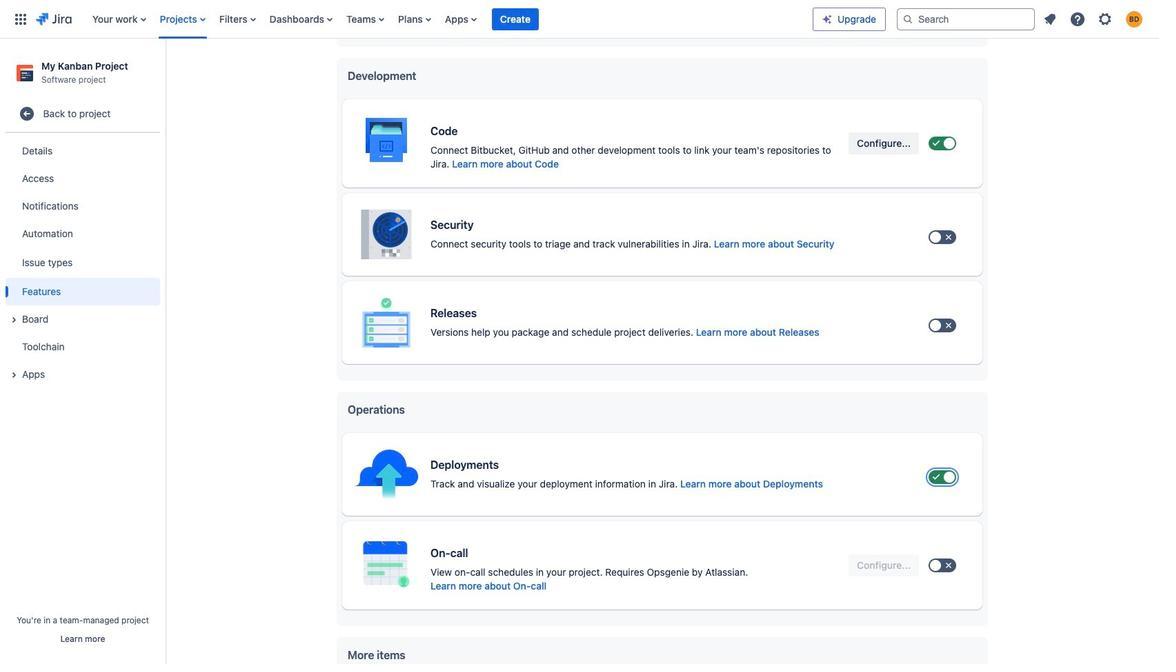 Task type: vqa. For each thing, say whether or not it's contained in the screenshot.
"Comment - Main content area, start typing to enter text." text box
no



Task type: describe. For each thing, give the bounding box(es) containing it.
appswitcher icon image
[[12, 11, 29, 27]]

1 expand image from the top
[[6, 312, 22, 329]]

Search field
[[897, 8, 1036, 30]]

notifications image
[[1042, 11, 1059, 27]]

search image
[[903, 13, 914, 25]]

group inside sidebar "element"
[[6, 133, 160, 393]]



Task type: locate. For each thing, give the bounding box(es) containing it.
list
[[85, 0, 813, 38], [1038, 7, 1152, 31]]

primary element
[[8, 0, 813, 38]]

your profile and settings image
[[1127, 11, 1143, 27]]

None search field
[[897, 8, 1036, 30]]

help image
[[1070, 11, 1087, 27]]

sidebar navigation image
[[150, 55, 181, 83]]

1 vertical spatial expand image
[[6, 367, 22, 384]]

banner
[[0, 0, 1160, 39]]

settings image
[[1098, 11, 1114, 27]]

jira image
[[36, 11, 72, 27], [36, 11, 72, 27]]

0 horizontal spatial list
[[85, 0, 813, 38]]

expand image
[[6, 312, 22, 329], [6, 367, 22, 384]]

2 expand image from the top
[[6, 367, 22, 384]]

0 vertical spatial expand image
[[6, 312, 22, 329]]

sidebar element
[[0, 39, 166, 665]]

list item
[[492, 0, 539, 38]]

group
[[6, 133, 160, 393]]

1 horizontal spatial list
[[1038, 7, 1152, 31]]



